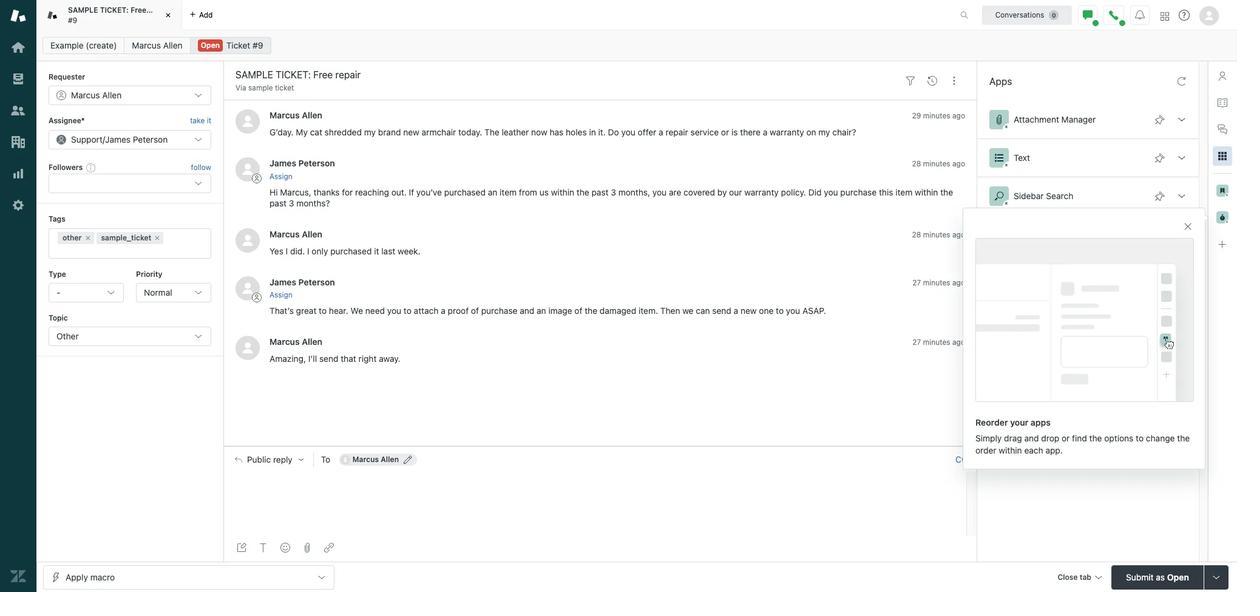 Task type: vqa. For each thing, say whether or not it's contained in the screenshot.
integrations in THE CONVERSATIONS INTEGRATIONS
no



Task type: locate. For each thing, give the bounding box(es) containing it.
marcus up amazing,
[[270, 336, 300, 347]]

order
[[976, 445, 997, 456]]

james peterson link up great
[[270, 277, 335, 287]]

4 ago from the top
[[953, 278, 966, 287]]

0 vertical spatial purchase
[[841, 187, 877, 197]]

1 vertical spatial 27 minutes ago
[[913, 338, 966, 347]]

0 vertical spatial assign
[[270, 172, 293, 181]]

thanks
[[314, 187, 340, 197]]

format text image
[[259, 543, 268, 553]]

1 vertical spatial peterson
[[299, 277, 335, 287]]

1 horizontal spatial item
[[896, 187, 913, 197]]

1 vertical spatial and
[[1025, 433, 1040, 444]]

my right on
[[819, 127, 831, 138]]

4 minutes from the top
[[924, 278, 951, 287]]

past
[[592, 187, 609, 197], [270, 198, 287, 208]]

in
[[589, 127, 596, 138]]

today.
[[459, 127, 482, 138]]

need
[[366, 306, 385, 316]]

assign button
[[270, 171, 293, 182], [270, 290, 293, 301]]

warranty left on
[[770, 127, 805, 138]]

0 vertical spatial past
[[592, 187, 609, 197]]

this
[[879, 187, 894, 197]]

close image inside reorder your apps dialog
[[1184, 222, 1194, 231]]

i right yes
[[286, 246, 288, 256]]

2 28 from the top
[[913, 230, 922, 239]]

0 horizontal spatial of
[[471, 306, 479, 316]]

28 minutes ago text field
[[913, 159, 966, 168], [913, 230, 966, 239]]

marcus allen up amazing,
[[270, 336, 323, 347]]

the
[[577, 187, 590, 197], [941, 187, 954, 197], [585, 306, 598, 316], [1090, 433, 1103, 444], [1178, 433, 1191, 444]]

5 avatar image from the top
[[236, 336, 260, 360]]

1 james peterson assign from the top
[[270, 158, 335, 181]]

1 horizontal spatial an
[[537, 306, 546, 316]]

1 vertical spatial james peterson assign
[[270, 277, 335, 299]]

3 down the marcus,
[[289, 198, 294, 208]]

allen for g'day.
[[302, 110, 323, 121]]

assign up hi at left
[[270, 172, 293, 181]]

1 vertical spatial past
[[270, 198, 287, 208]]

it inside conversationlabel log
[[374, 246, 379, 256]]

within down drag on the right bottom of page
[[999, 445, 1023, 456]]

1 horizontal spatial purchase
[[841, 187, 877, 197]]

assign for hi
[[270, 172, 293, 181]]

allen up only
[[302, 229, 323, 239]]

peterson up great
[[299, 277, 335, 287]]

1 assign button from the top
[[270, 171, 293, 182]]

0 horizontal spatial it
[[207, 116, 211, 125]]

2 peterson from the top
[[299, 277, 335, 287]]

to
[[319, 306, 327, 316], [404, 306, 412, 316], [776, 306, 784, 316], [1137, 433, 1144, 444]]

my left brand
[[364, 127, 376, 138]]

that's
[[270, 306, 294, 316]]

0 vertical spatial 28
[[913, 159, 922, 168]]

1 vertical spatial assign button
[[270, 290, 293, 301]]

1 horizontal spatial of
[[575, 306, 583, 316]]

2 28 minutes ago text field from the top
[[913, 230, 966, 239]]

of right image
[[575, 306, 583, 316]]

1 vertical spatial 28 minutes ago
[[913, 230, 966, 239]]

an left from
[[488, 187, 498, 197]]

purchase right 'proof'
[[482, 306, 518, 316]]

marcus up g'day.
[[270, 110, 300, 121]]

2 28 minutes ago from the top
[[913, 230, 966, 239]]

options
[[1105, 433, 1134, 444]]

minutes for chair?
[[924, 111, 951, 121]]

add link (cmd k) image
[[324, 543, 334, 553]]

1 horizontal spatial close image
[[1184, 222, 1194, 231]]

send right can
[[713, 306, 732, 316]]

assign button for hi
[[270, 171, 293, 182]]

knowledge image
[[1218, 98, 1228, 108]]

did.
[[290, 246, 305, 256]]

i'll
[[308, 353, 317, 364]]

within right this
[[915, 187, 939, 197]]

an inside 'hi marcus, thanks for reaching out. if you've purchased an item from us within the past 3 months, you are covered by our warranty policy. did you purchase this item within the past 3 months?'
[[488, 187, 498, 197]]

conversations button
[[983, 5, 1073, 25]]

new left one
[[741, 306, 757, 316]]

0 vertical spatial new
[[403, 127, 420, 138]]

within right us
[[551, 187, 575, 197]]

0 horizontal spatial close image
[[162, 9, 174, 21]]

close image inside tab
[[162, 9, 174, 21]]

0 horizontal spatial send
[[319, 353, 339, 364]]

1 assign from the top
[[270, 172, 293, 181]]

james for hi
[[270, 158, 296, 168]]

send right i'll
[[319, 353, 339, 364]]

1 27 minutes ago from the top
[[913, 278, 966, 287]]

to left change
[[1137, 433, 1144, 444]]

marcus allen link up did.
[[270, 229, 323, 239]]

1 vertical spatial warranty
[[745, 187, 779, 197]]

past left months,
[[592, 187, 609, 197]]

1 vertical spatial 27
[[913, 338, 922, 347]]

purchase left this
[[841, 187, 877, 197]]

1 horizontal spatial my
[[819, 127, 831, 138]]

assign button up hi at left
[[270, 171, 293, 182]]

1 horizontal spatial repair
[[666, 127, 689, 138]]

item left from
[[500, 187, 517, 197]]

purchase
[[841, 187, 877, 197], [482, 306, 518, 316]]

1 27 from the top
[[913, 278, 922, 287]]

2 27 minutes ago from the top
[[913, 338, 966, 347]]

james up that's
[[270, 277, 296, 287]]

0 horizontal spatial i
[[286, 246, 288, 256]]

marcus up yes
[[270, 229, 300, 239]]

0 horizontal spatial repair
[[148, 6, 169, 15]]

1 vertical spatial purchased
[[331, 246, 372, 256]]

2 item from the left
[[896, 187, 913, 197]]

to inside reorder your apps simply drag and drop or find the options to change the order within each app.
[[1137, 433, 1144, 444]]

hi marcus, thanks for reaching out. if you've purchased an item from us within the past 3 months, you are covered by our warranty policy. did you purchase this item within the past 3 months?
[[270, 187, 956, 208]]

2 james from the top
[[270, 277, 296, 287]]

28 for hi marcus, thanks for reaching out. if you've purchased an item from us within the past 3 months, you are covered by our warranty policy. did you purchase this item within the past 3 months?
[[913, 159, 922, 168]]

1 vertical spatial 28 minutes ago text field
[[913, 230, 966, 239]]

0 horizontal spatial my
[[364, 127, 376, 138]]

item right this
[[896, 187, 913, 197]]

close image left time tracking icon
[[1184, 222, 1194, 231]]

0 vertical spatial 28 minutes ago text field
[[913, 159, 966, 168]]

-
[[56, 287, 60, 298]]

attach
[[414, 306, 439, 316]]

bookmarks image
[[1217, 185, 1229, 197]]

1 vertical spatial or
[[1062, 433, 1070, 444]]

get started image
[[10, 39, 26, 55]]

tabs tab list
[[36, 0, 948, 30]]

marcus for yes
[[270, 229, 300, 239]]

1 vertical spatial james peterson link
[[270, 277, 335, 287]]

2 horizontal spatial within
[[999, 445, 1023, 456]]

simply
[[976, 433, 1002, 444]]

offer
[[638, 127, 657, 138]]

out.
[[392, 187, 407, 197]]

close image
[[162, 9, 174, 21], [1184, 222, 1194, 231]]

views image
[[10, 71, 26, 87]]

my
[[296, 127, 308, 138]]

has
[[550, 127, 564, 138]]

1 vertical spatial purchase
[[482, 306, 518, 316]]

marcus allen for amazing,
[[270, 336, 323, 347]]

i right did.
[[307, 246, 310, 256]]

marcus down free
[[132, 40, 161, 50]]

add attachment image
[[302, 543, 312, 553]]

0 horizontal spatial purchase
[[482, 306, 518, 316]]

0 vertical spatial 28 minutes ago
[[913, 159, 966, 168]]

1 horizontal spatial 3
[[611, 187, 616, 197]]

marcus
[[132, 40, 161, 50], [270, 110, 300, 121], [270, 229, 300, 239], [270, 336, 300, 347], [353, 455, 379, 464]]

the
[[485, 127, 500, 138]]

3 avatar image from the top
[[236, 228, 260, 252]]

new right brand
[[403, 127, 420, 138]]

assign
[[270, 172, 293, 181], [270, 290, 293, 299]]

3 minutes from the top
[[924, 230, 951, 239]]

covered
[[684, 187, 716, 197]]

1 vertical spatial 28
[[913, 230, 922, 239]]

1 ago from the top
[[953, 111, 966, 121]]

1 horizontal spatial or
[[1062, 433, 1070, 444]]

cc button
[[956, 454, 968, 465]]

2 i from the left
[[307, 246, 310, 256]]

yes
[[270, 246, 284, 256]]

sample
[[248, 83, 273, 92]]

1 vertical spatial james
[[270, 277, 296, 287]]

now
[[532, 127, 548, 138]]

and left image
[[520, 306, 535, 316]]

ago for asap.
[[953, 278, 966, 287]]

0 vertical spatial and
[[520, 306, 535, 316]]

1 avatar image from the top
[[236, 110, 260, 134]]

james up hi at left
[[270, 158, 296, 168]]

0 vertical spatial repair
[[148, 6, 169, 15]]

purchased right only
[[331, 246, 372, 256]]

within inside reorder your apps simply drag and drop or find the options to change the order within each app.
[[999, 445, 1023, 456]]

james
[[270, 158, 296, 168], [270, 277, 296, 287]]

0 vertical spatial assign button
[[270, 171, 293, 182]]

allen for amazing,
[[302, 336, 323, 347]]

close image for reorder your apps dialog on the right
[[1184, 222, 1194, 231]]

0 vertical spatial james peterson assign
[[270, 158, 335, 181]]

james peterson link for marcus,
[[270, 158, 335, 168]]

1 james peterson link from the top
[[270, 158, 335, 168]]

marcus allen up my at left
[[270, 110, 323, 121]]

james peterson link up the marcus,
[[270, 158, 335, 168]]

1 vertical spatial 3
[[289, 198, 294, 208]]

open inside secondary element
[[201, 41, 220, 50]]

1 minutes from the top
[[924, 111, 951, 121]]

assign button up that's
[[270, 290, 293, 301]]

1 horizontal spatial purchased
[[444, 187, 486, 197]]

repair left service
[[666, 127, 689, 138]]

and inside conversationlabel log
[[520, 306, 535, 316]]

1 vertical spatial open
[[1168, 572, 1190, 582]]

g'day.
[[270, 127, 294, 138]]

image
[[549, 306, 573, 316]]

28 minutes ago
[[913, 159, 966, 168], [913, 230, 966, 239]]

that's great to hear. we need you to attach a proof of purchase and an image of the damaged item. then we can send a new one to you asap.
[[270, 306, 827, 316]]

marcus,
[[280, 187, 312, 197]]

james peterson link for great
[[270, 277, 335, 287]]

0 horizontal spatial within
[[551, 187, 575, 197]]

1 peterson from the top
[[299, 158, 335, 168]]

1 28 minutes ago from the top
[[913, 159, 966, 168]]

0 vertical spatial 27 minutes ago text field
[[913, 278, 966, 287]]

marcus allen down free
[[132, 40, 183, 50]]

ago for chair?
[[953, 111, 966, 121]]

reorder
[[976, 417, 1009, 428]]

allen left open link
[[163, 40, 183, 50]]

0 vertical spatial close image
[[162, 9, 174, 21]]

allen up i'll
[[302, 336, 323, 347]]

0 vertical spatial send
[[713, 306, 732, 316]]

a right 'offer'
[[659, 127, 664, 138]]

marcus allen up did.
[[270, 229, 323, 239]]

28
[[913, 159, 922, 168], [913, 230, 922, 239]]

and up each
[[1025, 433, 1040, 444]]

it right take
[[207, 116, 211, 125]]

marcus allen link down free
[[124, 37, 191, 54]]

is
[[732, 127, 738, 138]]

on
[[807, 127, 817, 138]]

avatar image
[[236, 110, 260, 134], [236, 158, 260, 182], [236, 228, 260, 252], [236, 276, 260, 300], [236, 336, 260, 360]]

admin image
[[10, 197, 26, 213]]

1 vertical spatial it
[[374, 246, 379, 256]]

0 vertical spatial 27
[[913, 278, 922, 287]]

months,
[[619, 187, 651, 197]]

0 vertical spatial james peterson link
[[270, 158, 335, 168]]

2 james peterson assign from the top
[[270, 277, 335, 299]]

example (create)
[[50, 40, 117, 50]]

allen for yes
[[302, 229, 323, 239]]

0 vertical spatial or
[[722, 127, 730, 138]]

1 horizontal spatial within
[[915, 187, 939, 197]]

via
[[236, 83, 246, 92]]

your
[[1011, 417, 1029, 428]]

assign for that's
[[270, 290, 293, 299]]

one
[[759, 306, 774, 316]]

2 james peterson link from the top
[[270, 277, 335, 287]]

1 item from the left
[[500, 187, 517, 197]]

2 27 from the top
[[913, 338, 922, 347]]

find
[[1073, 433, 1088, 444]]

marcus allen
[[132, 40, 183, 50], [270, 110, 323, 121], [270, 229, 323, 239], [270, 336, 323, 347], [353, 455, 399, 464]]

1 vertical spatial repair
[[666, 127, 689, 138]]

0 vertical spatial an
[[488, 187, 498, 197]]

ago for item
[[953, 159, 966, 168]]

tab
[[36, 0, 182, 30]]

29 minutes ago
[[913, 111, 966, 121]]

and inside reorder your apps simply drag and drop or find the options to change the order within each app.
[[1025, 433, 1040, 444]]

shredded
[[325, 127, 362, 138]]

1 james from the top
[[270, 158, 296, 168]]

open link
[[190, 37, 271, 54]]

1 28 from the top
[[913, 159, 922, 168]]

james peterson assign for great
[[270, 277, 335, 299]]

2 assign from the top
[[270, 290, 293, 299]]

assign up that's
[[270, 290, 293, 299]]

1 vertical spatial close image
[[1184, 222, 1194, 231]]

by
[[718, 187, 727, 197]]

warranty
[[770, 127, 805, 138], [745, 187, 779, 197]]

0 horizontal spatial an
[[488, 187, 498, 197]]

0 horizontal spatial or
[[722, 127, 730, 138]]

1 28 minutes ago text field from the top
[[913, 159, 966, 168]]

1 vertical spatial assign
[[270, 290, 293, 299]]

a
[[659, 127, 664, 138], [763, 127, 768, 138], [441, 306, 446, 316], [734, 306, 739, 316]]

0 horizontal spatial open
[[201, 41, 220, 50]]

policy.
[[782, 187, 807, 197]]

marcus allen right "marcus.allen@example.com" image
[[353, 455, 399, 464]]

warranty right our
[[745, 187, 779, 197]]

28 minutes ago text field for yes i did. i only purchased it last week.
[[913, 230, 966, 239]]

2 27 minutes ago text field from the top
[[913, 338, 966, 347]]

repair
[[148, 6, 169, 15], [666, 127, 689, 138]]

you right did
[[824, 187, 839, 197]]

james peterson assign up great
[[270, 277, 335, 299]]

1 vertical spatial new
[[741, 306, 757, 316]]

or left find
[[1062, 433, 1070, 444]]

you
[[622, 127, 636, 138], [653, 187, 667, 197], [824, 187, 839, 197], [387, 306, 402, 316], [787, 306, 801, 316]]

past down hi at left
[[270, 198, 287, 208]]

1 horizontal spatial i
[[307, 246, 310, 256]]

main element
[[0, 0, 36, 592]]

it left 'last' at the left top
[[374, 246, 379, 256]]

cat
[[310, 127, 322, 138]]

and
[[520, 306, 535, 316], [1025, 433, 1040, 444]]

1 vertical spatial 27 minutes ago text field
[[913, 338, 966, 347]]

0 vertical spatial open
[[201, 41, 220, 50]]

0 vertical spatial it
[[207, 116, 211, 125]]

you right need
[[387, 306, 402, 316]]

0 horizontal spatial and
[[520, 306, 535, 316]]

1 27 minutes ago text field from the top
[[913, 278, 966, 287]]

0 horizontal spatial item
[[500, 187, 517, 197]]

or
[[722, 127, 730, 138], [1062, 433, 1070, 444]]

apps image
[[1218, 151, 1228, 161]]

2 ago from the top
[[953, 159, 966, 168]]

are
[[669, 187, 682, 197]]

james for that's
[[270, 277, 296, 287]]

proof
[[448, 306, 469, 316]]

3 left months,
[[611, 187, 616, 197]]

close image for tab containing sample ticket: free repair
[[162, 9, 174, 21]]

close image right free
[[162, 9, 174, 21]]

you right do
[[622, 127, 636, 138]]

27 minutes ago text field for amazing, i'll send that right away.
[[913, 338, 966, 347]]

or inside reorder your apps simply drag and drop or find the options to change the order within each app.
[[1062, 433, 1070, 444]]

a left one
[[734, 306, 739, 316]]

marcus allen link up amazing,
[[270, 336, 323, 347]]

or left is
[[722, 127, 730, 138]]

only
[[312, 246, 328, 256]]

2 assign button from the top
[[270, 290, 293, 301]]

reorder your apps dialog
[[963, 208, 1206, 470]]

0 vertical spatial purchased
[[444, 187, 486, 197]]

peterson up thanks
[[299, 158, 335, 168]]

of right 'proof'
[[471, 306, 479, 316]]

0 horizontal spatial purchased
[[331, 246, 372, 256]]

28 for yes i did. i only purchased it last week.
[[913, 230, 922, 239]]

peterson for thanks
[[299, 158, 335, 168]]

james peterson assign up the marcus,
[[270, 158, 335, 181]]

the left damaged on the bottom of the page
[[585, 306, 598, 316]]

warranty inside 'hi marcus, thanks for reaching out. if you've purchased an item from us within the past 3 months, you are covered by our warranty policy. did you purchase this item within the past 3 months?'
[[745, 187, 779, 197]]

2 minutes from the top
[[924, 159, 951, 168]]

0 vertical spatial james
[[270, 158, 296, 168]]

purchased right 'you've'
[[444, 187, 486, 197]]

you left asap.
[[787, 306, 801, 316]]

within
[[551, 187, 575, 197], [915, 187, 939, 197], [999, 445, 1023, 456]]

of
[[471, 306, 479, 316], [575, 306, 583, 316]]

0 vertical spatial 27 minutes ago
[[913, 278, 966, 287]]

marcus allen link up my at left
[[270, 110, 323, 121]]

zendesk products image
[[1161, 12, 1170, 20]]

assign button for that's
[[270, 290, 293, 301]]

2 avatar image from the top
[[236, 158, 260, 182]]

1 horizontal spatial and
[[1025, 433, 1040, 444]]

0 vertical spatial peterson
[[299, 158, 335, 168]]

repair right free
[[148, 6, 169, 15]]

repair inside conversationlabel log
[[666, 127, 689, 138]]

allen
[[163, 40, 183, 50], [302, 110, 323, 121], [302, 229, 323, 239], [302, 336, 323, 347], [381, 455, 399, 464]]

an left image
[[537, 306, 546, 316]]

open
[[201, 41, 220, 50], [1168, 572, 1190, 582]]

minutes
[[924, 111, 951, 121], [924, 159, 951, 168], [924, 230, 951, 239], [924, 278, 951, 287], [924, 338, 951, 347]]

1 horizontal spatial it
[[374, 246, 379, 256]]

marcus allen link
[[124, 37, 191, 54], [270, 110, 323, 121], [270, 229, 323, 239], [270, 336, 323, 347]]

customers image
[[10, 103, 26, 118]]

leather
[[502, 127, 529, 138]]

zendesk image
[[10, 569, 26, 584]]

27 minutes ago text field
[[913, 278, 966, 287], [913, 338, 966, 347]]

draft mode image
[[237, 543, 247, 553]]

armchair
[[422, 127, 456, 138]]

allen up cat
[[302, 110, 323, 121]]



Task type: describe. For each thing, give the bounding box(es) containing it.
organizations image
[[10, 134, 26, 150]]

reaching
[[355, 187, 389, 197]]

amazing,
[[270, 353, 306, 364]]

example (create) button
[[43, 37, 125, 54]]

1 my from the left
[[364, 127, 376, 138]]

as
[[1157, 572, 1166, 582]]

1 vertical spatial send
[[319, 353, 339, 364]]

free
[[131, 6, 146, 15]]

1 of from the left
[[471, 306, 479, 316]]

or inside conversationlabel log
[[722, 127, 730, 138]]

insert emojis image
[[281, 543, 290, 553]]

5 minutes from the top
[[924, 338, 951, 347]]

type
[[49, 269, 66, 279]]

Subject field
[[233, 67, 898, 82]]

avatar image for yes
[[236, 228, 260, 252]]

our
[[730, 187, 743, 197]]

week.
[[398, 246, 421, 256]]

edit user image
[[404, 455, 412, 464]]

priority
[[136, 269, 162, 279]]

1 horizontal spatial open
[[1168, 572, 1190, 582]]

we
[[351, 306, 363, 316]]

marcus right "marcus.allen@example.com" image
[[353, 455, 379, 464]]

tab containing sample ticket: free repair
[[36, 0, 182, 30]]

marcus allen for g'day.
[[270, 110, 323, 121]]

change
[[1147, 433, 1176, 444]]

do
[[608, 127, 619, 138]]

drop
[[1042, 433, 1060, 444]]

asap.
[[803, 306, 827, 316]]

app.
[[1046, 445, 1063, 456]]

yes i did. i only purchased it last week.
[[270, 246, 421, 256]]

apps
[[1031, 417, 1051, 428]]

the right this
[[941, 187, 954, 197]]

marcus inside secondary element
[[132, 40, 161, 50]]

great
[[296, 306, 317, 316]]

27 minutes ago text field for that's great to hear. we need you to attach a proof of purchase and an image of the damaged item. then we can send a new one to you asap.
[[913, 278, 966, 287]]

1 vertical spatial an
[[537, 306, 546, 316]]

for
[[342, 187, 353, 197]]

marcus allen link for g'day.
[[270, 110, 323, 121]]

the right us
[[577, 187, 590, 197]]

reorder your apps simply drag and drop or find the options to change the order within each app.
[[976, 417, 1191, 456]]

events image
[[928, 76, 938, 85]]

did
[[809, 187, 822, 197]]

sample ticket: free repair #9
[[68, 6, 169, 25]]

there
[[741, 127, 761, 138]]

3 ago from the top
[[953, 230, 966, 239]]

to left attach
[[404, 306, 412, 316]]

can
[[696, 306, 710, 316]]

2 of from the left
[[575, 306, 583, 316]]

allen left edit user image
[[381, 455, 399, 464]]

amazing, i'll send that right away.
[[270, 353, 401, 364]]

2 my from the left
[[819, 127, 831, 138]]

27 for amazing, i'll send that right away.
[[913, 338, 922, 347]]

time tracking image
[[1217, 211, 1229, 224]]

conversations
[[996, 10, 1045, 19]]

holes
[[566, 127, 587, 138]]

29
[[913, 111, 922, 121]]

it.
[[599, 127, 606, 138]]

damaged
[[600, 306, 637, 316]]

1 horizontal spatial past
[[592, 187, 609, 197]]

james peterson assign for marcus,
[[270, 158, 335, 181]]

take it
[[190, 116, 211, 125]]

the right change
[[1178, 433, 1191, 444]]

- button
[[49, 283, 124, 302]]

apps
[[990, 76, 1013, 87]]

0 vertical spatial 3
[[611, 187, 616, 197]]

marcus allen link for yes
[[270, 229, 323, 239]]

allen inside secondary element
[[163, 40, 183, 50]]

submit
[[1127, 572, 1154, 582]]

1 horizontal spatial new
[[741, 306, 757, 316]]

minutes for item
[[924, 159, 951, 168]]

avatar image for g'day.
[[236, 110, 260, 134]]

secondary element
[[36, 33, 1238, 58]]

(create)
[[86, 40, 117, 50]]

you left are at right top
[[653, 187, 667, 197]]

29 minutes ago text field
[[913, 111, 966, 121]]

submit as open
[[1127, 572, 1190, 582]]

from
[[519, 187, 538, 197]]

5 ago from the top
[[953, 338, 966, 347]]

conversationlabel log
[[224, 100, 978, 446]]

ticket:
[[100, 6, 129, 15]]

take
[[190, 116, 205, 125]]

example
[[50, 40, 84, 50]]

follow
[[191, 163, 211, 172]]

cc
[[956, 454, 968, 465]]

4 avatar image from the top
[[236, 276, 260, 300]]

away.
[[379, 353, 401, 364]]

marcus allen inside secondary element
[[132, 40, 183, 50]]

the right find
[[1090, 433, 1103, 444]]

a right there
[[763, 127, 768, 138]]

Public reply composer text field
[[230, 472, 963, 498]]

marcus for amazing,
[[270, 336, 300, 347]]

marcus allen for yes
[[270, 229, 323, 239]]

ticket
[[275, 83, 294, 92]]

take it button
[[190, 115, 211, 127]]

marcus.allen@example.com image
[[341, 455, 350, 465]]

we
[[683, 306, 694, 316]]

peterson for to
[[299, 277, 335, 287]]

minutes for asap.
[[924, 278, 951, 287]]

brand
[[378, 127, 401, 138]]

item.
[[639, 306, 658, 316]]

1 horizontal spatial send
[[713, 306, 732, 316]]

28 minutes ago for hi marcus, thanks for reaching out. if you've purchased an item from us within the past 3 months, you are covered by our warranty policy. did you purchase this item within the past 3 months?
[[913, 159, 966, 168]]

to left hear.
[[319, 306, 327, 316]]

27 minutes ago for that's great to hear. we need you to attach a proof of purchase and an image of the damaged item. then we can send a new one to you asap.
[[913, 278, 966, 287]]

a left 'proof'
[[441, 306, 446, 316]]

0 horizontal spatial new
[[403, 127, 420, 138]]

28 minutes ago for yes i did. i only purchased it last week.
[[913, 230, 966, 239]]

27 minutes ago for amazing, i'll send that right away.
[[913, 338, 966, 347]]

get help image
[[1180, 10, 1191, 21]]

follow button
[[191, 162, 211, 173]]

to right one
[[776, 306, 784, 316]]

reporting image
[[10, 166, 26, 182]]

normal
[[144, 287, 172, 298]]

27 for that's great to hear. we need you to attach a proof of purchase and an image of the damaged item. then we can send a new one to you asap.
[[913, 278, 922, 287]]

if
[[409, 187, 414, 197]]

#9
[[68, 15, 77, 25]]

then
[[661, 306, 681, 316]]

purchased inside 'hi marcus, thanks for reaching out. if you've purchased an item from us within the past 3 months, you are covered by our warranty policy. did you purchase this item within the past 3 months?'
[[444, 187, 486, 197]]

chair?
[[833, 127, 857, 138]]

each
[[1025, 445, 1044, 456]]

zendesk support image
[[10, 8, 26, 24]]

0 horizontal spatial 3
[[289, 198, 294, 208]]

drag
[[1005, 433, 1023, 444]]

last
[[382, 246, 396, 256]]

service
[[691, 127, 719, 138]]

avatar image for amazing,
[[236, 336, 260, 360]]

hear.
[[329, 306, 348, 316]]

marcus allen link inside secondary element
[[124, 37, 191, 54]]

it inside button
[[207, 116, 211, 125]]

28 minutes ago text field for hi marcus, thanks for reaching out. if you've purchased an item from us within the past 3 months, you are covered by our warranty policy. did you purchase this item within the past 3 months?
[[913, 159, 966, 168]]

customer context image
[[1218, 71, 1228, 81]]

0 horizontal spatial past
[[270, 198, 287, 208]]

0 vertical spatial warranty
[[770, 127, 805, 138]]

1 i from the left
[[286, 246, 288, 256]]

repair inside sample ticket: free repair #9
[[148, 6, 169, 15]]

marcus allen link for amazing,
[[270, 336, 323, 347]]

marcus for g'day.
[[270, 110, 300, 121]]

you've
[[417, 187, 442, 197]]

hi
[[270, 187, 278, 197]]

months?
[[297, 198, 330, 208]]

purchase inside 'hi marcus, thanks for reaching out. if you've purchased an item from us within the past 3 months, you are covered by our warranty policy. did you purchase this item within the past 3 months?'
[[841, 187, 877, 197]]

normal button
[[136, 283, 211, 302]]

g'day. my cat shredded my brand new armchair today. the leather now has holes in it. do you offer a repair service or is there a warranty on my chair?
[[270, 127, 857, 138]]

us
[[540, 187, 549, 197]]



